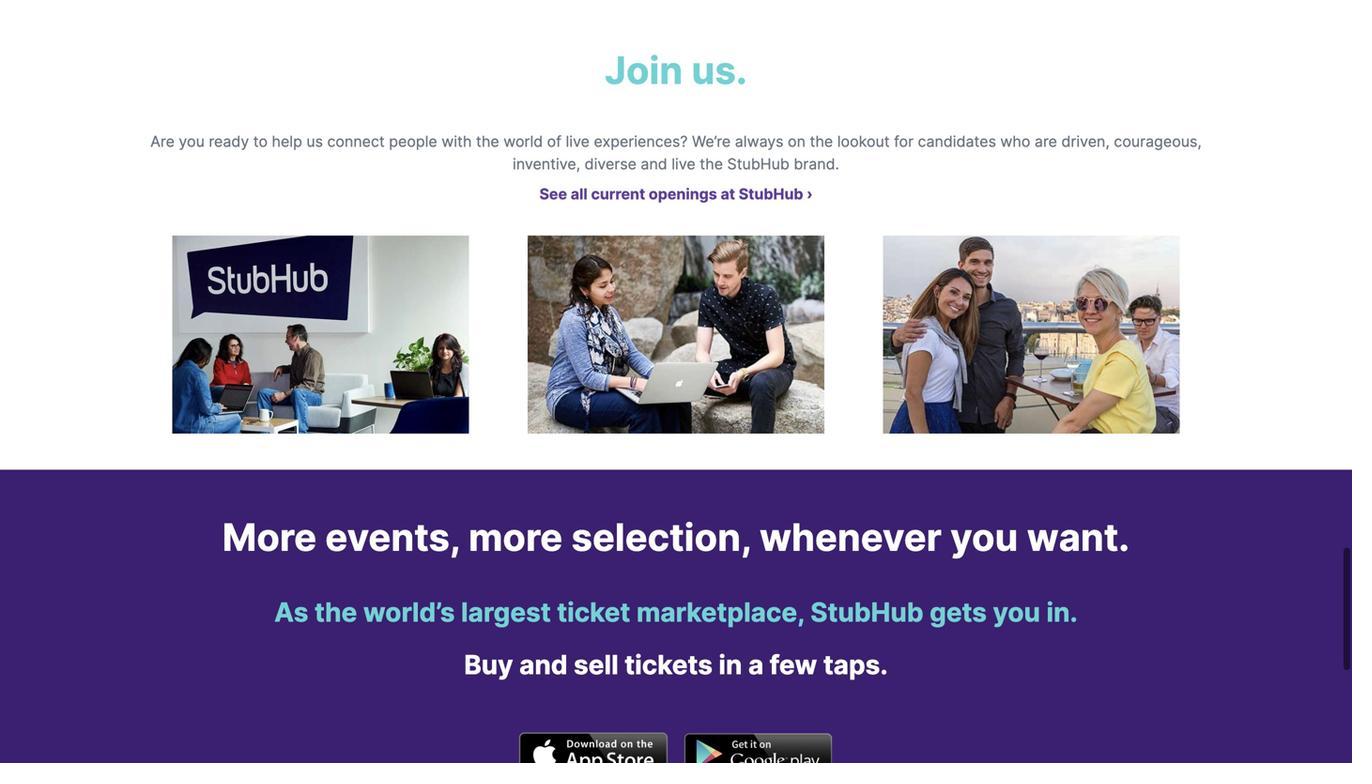 Task type: vqa. For each thing, say whether or not it's contained in the screenshot.
- inside the Rock The Country With Kid Rock, Jason Aldean, Hank Williams Jr. And More - 2 Day Pass (April 5-6)
no



Task type: locate. For each thing, give the bounding box(es) containing it.
us.
[[692, 47, 748, 93]]

whenever
[[760, 515, 942, 560]]

the right with
[[476, 132, 500, 151]]

0 vertical spatial stubhub
[[728, 155, 790, 173]]

0 vertical spatial and
[[641, 155, 668, 173]]

2 vertical spatial stubhub
[[811, 597, 924, 629]]

you
[[179, 132, 205, 151], [951, 515, 1019, 560], [994, 597, 1041, 629]]

1 vertical spatial live
[[672, 155, 696, 173]]

stubhub inside see all current openings at stubhub › link
[[739, 185, 804, 203]]

1 vertical spatial and
[[520, 650, 568, 682]]

live
[[566, 132, 590, 151], [672, 155, 696, 173]]

see all current openings at stubhub › link
[[540, 183, 813, 206]]

see
[[540, 185, 568, 203]]

taps.
[[824, 650, 889, 682]]

you inside are you ready to help us connect people with the world of live experiences? we're always on the lookout for candidates who are driven, courageous, inventive, diverse and live the stubhub brand.
[[179, 132, 205, 151]]

and
[[641, 155, 668, 173], [520, 650, 568, 682]]

live up openings
[[672, 155, 696, 173]]

for
[[895, 132, 914, 151]]

join
[[605, 47, 683, 93]]

ticket
[[557, 597, 631, 629]]

stubhub left ›
[[739, 185, 804, 203]]

apple app store image
[[519, 733, 669, 764]]

are
[[1035, 132, 1058, 151]]

stubhub up taps.
[[811, 597, 924, 629]]

more events, more selection, whenever you want.
[[222, 515, 1131, 560]]

1 horizontal spatial join us image
[[528, 236, 825, 434]]

you up gets
[[951, 515, 1019, 560]]

on
[[788, 132, 806, 151]]

want.
[[1028, 515, 1131, 560]]

always
[[735, 132, 784, 151]]

the
[[476, 132, 500, 151], [810, 132, 834, 151], [700, 155, 723, 173], [315, 597, 357, 629]]

1 vertical spatial stubhub
[[739, 185, 804, 203]]

a
[[749, 650, 764, 682]]

in
[[719, 650, 743, 682]]

are you ready to help us connect people with the world of live experiences? we're always on the lookout for candidates who are driven, courageous, inventive, diverse and live the stubhub brand.
[[150, 132, 1203, 173]]

tickets
[[625, 650, 713, 682]]

as the world's largest ticket marketplace, stubhub gets you in.
[[275, 597, 1078, 629]]

openings
[[649, 185, 718, 203]]

who
[[1001, 132, 1031, 151]]

1 horizontal spatial and
[[641, 155, 668, 173]]

and down experiences?
[[641, 155, 668, 173]]

to
[[253, 132, 268, 151]]

2 join us image from the left
[[528, 236, 825, 434]]

0 horizontal spatial join us image
[[172, 236, 469, 434]]

1 vertical spatial you
[[951, 515, 1019, 560]]

sell
[[574, 650, 619, 682]]

2 horizontal spatial join us image
[[884, 236, 1181, 434]]

see all current openings at stubhub ›
[[540, 185, 813, 203]]

google play image
[[684, 733, 834, 764]]

live right of
[[566, 132, 590, 151]]

0 horizontal spatial live
[[566, 132, 590, 151]]

you right are
[[179, 132, 205, 151]]

join us image
[[172, 236, 469, 434], [528, 236, 825, 434], [884, 236, 1181, 434]]

marketplace,
[[637, 597, 805, 629]]

0 vertical spatial live
[[566, 132, 590, 151]]

stubhub
[[728, 155, 790, 173], [739, 185, 804, 203], [811, 597, 924, 629]]

›
[[807, 185, 813, 203]]

you left 'in.'
[[994, 597, 1041, 629]]

0 vertical spatial you
[[179, 132, 205, 151]]

buy and sell tickets in a few taps.
[[464, 650, 889, 682]]

all
[[571, 185, 588, 203]]

gets
[[930, 597, 987, 629]]

and left sell
[[520, 650, 568, 682]]

as
[[275, 597, 309, 629]]

are
[[150, 132, 175, 151]]

1 horizontal spatial live
[[672, 155, 696, 173]]

with
[[442, 132, 472, 151]]

selection,
[[572, 515, 751, 560]]

of
[[547, 132, 562, 151]]

stubhub inside are you ready to help us connect people with the world of live experiences? we're always on the lookout for candidates who are driven, courageous, inventive, diverse and live the stubhub brand.
[[728, 155, 790, 173]]

stubhub down always
[[728, 155, 790, 173]]



Task type: describe. For each thing, give the bounding box(es) containing it.
and inside are you ready to help us connect people with the world of live experiences? we're always on the lookout for candidates who are driven, courageous, inventive, diverse and live the stubhub brand.
[[641, 155, 668, 173]]

the right as
[[315, 597, 357, 629]]

courageous,
[[1115, 132, 1203, 151]]

the up brand.
[[810, 132, 834, 151]]

more
[[469, 515, 563, 560]]

help
[[272, 132, 302, 151]]

3 join us image from the left
[[884, 236, 1181, 434]]

brand.
[[794, 155, 840, 173]]

connect
[[327, 132, 385, 151]]

candidates
[[918, 132, 997, 151]]

at
[[721, 185, 736, 203]]

world's
[[363, 597, 455, 629]]

join us.
[[605, 47, 748, 93]]

lookout
[[838, 132, 890, 151]]

diverse
[[585, 155, 637, 173]]

us
[[307, 132, 323, 151]]

1 join us image from the left
[[172, 236, 469, 434]]

people
[[389, 132, 438, 151]]

in.
[[1047, 597, 1078, 629]]

current
[[591, 185, 646, 203]]

ready
[[209, 132, 249, 151]]

experiences?
[[594, 132, 688, 151]]

2 vertical spatial you
[[994, 597, 1041, 629]]

few
[[770, 650, 818, 682]]

largest
[[461, 597, 551, 629]]

world
[[504, 132, 543, 151]]

inventive,
[[513, 155, 581, 173]]

buy
[[464, 650, 514, 682]]

the down we're
[[700, 155, 723, 173]]

0 horizontal spatial and
[[520, 650, 568, 682]]

driven,
[[1062, 132, 1110, 151]]

events,
[[325, 515, 460, 560]]

we're
[[692, 132, 731, 151]]

more
[[222, 515, 317, 560]]



